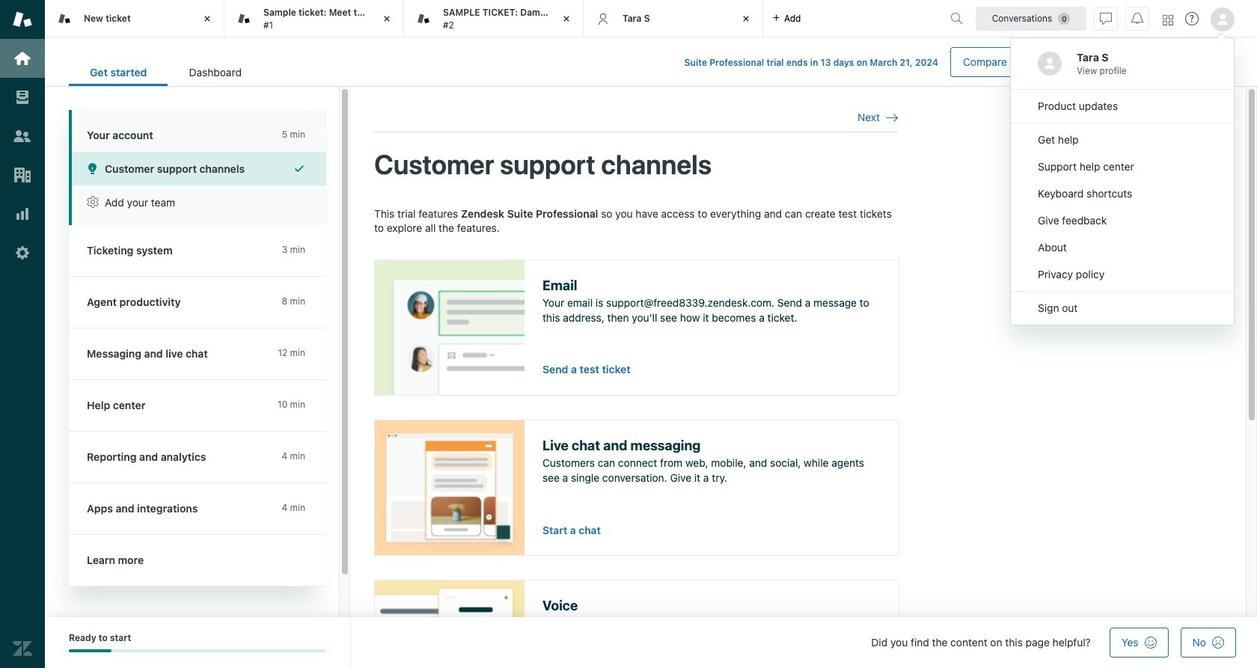 Task type: describe. For each thing, give the bounding box(es) containing it.
organizations image
[[13, 165, 32, 185]]

2 close image from the left
[[559, 11, 574, 26]]

zendesk products image
[[1163, 15, 1173, 25]]

views image
[[13, 88, 32, 107]]

progress-bar progress bar
[[69, 650, 326, 653]]

button displays agent's chat status as invisible. image
[[1100, 12, 1112, 24]]

6 menu item from the top
[[1011, 234, 1234, 261]]

tabs tab list
[[45, 0, 944, 37]]

example of email conversation inside of the ticketing system and the customer is asking the agent about reimbursement policy. image
[[375, 260, 525, 395]]

reporting image
[[13, 204, 32, 224]]

8 menu item from the top
[[1011, 295, 1234, 322]]

1 vertical spatial avatar image
[[1038, 52, 1062, 76]]

example of how the agent accepts an incoming phone call as well as how to log the details of the call. image
[[375, 580, 525, 668]]

admin image
[[13, 243, 32, 263]]

customers image
[[13, 126, 32, 146]]

main element
[[0, 0, 45, 668]]

7 menu item from the top
[[1011, 261, 1234, 288]]

March 21, 2024 text field
[[870, 57, 938, 68]]

get help image
[[1185, 12, 1199, 25]]

progress bar image
[[69, 650, 112, 653]]

2 menu item from the top
[[1011, 126, 1234, 153]]

1 horizontal spatial avatar image
[[1211, 7, 1235, 31]]



Task type: locate. For each thing, give the bounding box(es) containing it.
heading
[[69, 110, 326, 152]]

menu
[[1010, 37, 1235, 325]]

avatar image
[[1211, 7, 1235, 31], [1038, 52, 1062, 76]]

zendesk support image
[[13, 10, 32, 29]]

footer
[[45, 617, 1257, 668]]

0 horizontal spatial close image
[[379, 11, 394, 26]]

content-title region
[[374, 148, 898, 182]]

1 horizontal spatial close image
[[738, 11, 753, 26]]

example of conversation inside of messaging and the customer is asking the agent about changing the size of the retail order. image
[[375, 420, 525, 555]]

1 close image from the left
[[379, 11, 394, 26]]

zendesk image
[[13, 639, 32, 658]]

0 vertical spatial avatar image
[[1211, 7, 1235, 31]]

1 close image from the left
[[200, 11, 215, 26]]

3 menu item from the top
[[1011, 153, 1234, 180]]

1 horizontal spatial close image
[[559, 11, 574, 26]]

tab
[[45, 0, 224, 37], [224, 0, 404, 37], [404, 0, 584, 37], [584, 0, 763, 37], [168, 58, 263, 86]]

notifications image
[[1131, 12, 1143, 24]]

close image
[[379, 11, 394, 26], [738, 11, 753, 26]]

2 close image from the left
[[738, 11, 753, 26]]

0 horizontal spatial avatar image
[[1038, 52, 1062, 76]]

tab list
[[69, 58, 263, 86]]

menu item
[[1011, 93, 1234, 120], [1011, 126, 1234, 153], [1011, 153, 1234, 180], [1011, 180, 1234, 207], [1011, 207, 1234, 234], [1011, 234, 1234, 261], [1011, 261, 1234, 288], [1011, 295, 1234, 322]]

5 menu item from the top
[[1011, 207, 1234, 234]]

region
[[374, 206, 899, 668]]

get started image
[[13, 49, 32, 68]]

close image
[[200, 11, 215, 26], [559, 11, 574, 26]]

1 menu item from the top
[[1011, 93, 1234, 120]]

0 horizontal spatial close image
[[200, 11, 215, 26]]

4 menu item from the top
[[1011, 180, 1234, 207]]



Task type: vqa. For each thing, say whether or not it's contained in the screenshot.
"Example of how the agent accepts an incoming phone call as well as how to log the details of the call." image
yes



